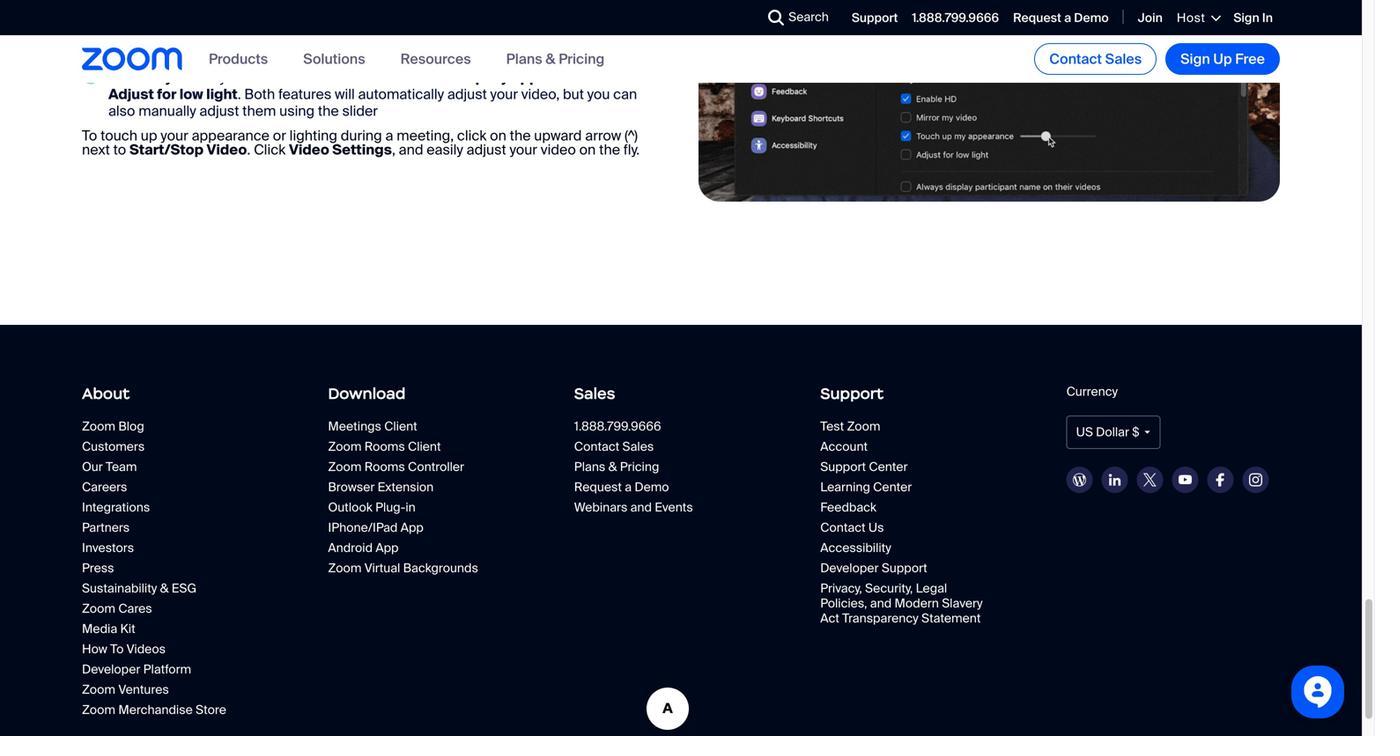 Task type: describe. For each thing, give the bounding box(es) containing it.
zoom up media
[[82, 601, 115, 617]]

customers link
[[82, 439, 249, 455]]

act
[[821, 611, 840, 627]]

download
[[328, 384, 406, 404]]

instagram image
[[1249, 473, 1263, 487]]

zoom left 'merchandise'
[[82, 702, 115, 719]]

your left 'video' at the top left of the page
[[510, 141, 538, 159]]

navigation
[[281, 41, 348, 59]]

manually
[[139, 102, 196, 121]]

drop down icon image
[[1144, 431, 1151, 434]]

1 horizontal spatial .
[[247, 141, 251, 159]]

security,
[[865, 581, 913, 597]]

controller
[[408, 459, 464, 475]]

blog
[[118, 418, 144, 435]]

learning
[[821, 479, 871, 496]]

1 vertical spatial center
[[874, 479, 912, 496]]

. both features will automatically adjust your video, but you can also manually adjust them using the slider
[[108, 85, 637, 121]]

integrations
[[82, 500, 150, 516]]

download link
[[328, 378, 542, 410]]

start/stop
[[130, 141, 204, 159]]

plans inside '1.888.799.9666 contact sales plans & pricing request a demo webinars and events'
[[574, 459, 606, 475]]

fly.
[[624, 141, 640, 159]]

twitter image
[[1144, 474, 1157, 487]]

zoom down how
[[82, 682, 115, 698]]

store
[[196, 702, 226, 719]]

careers link
[[82, 479, 249, 496]]

0 vertical spatial in
[[187, 41, 199, 59]]

products button
[[209, 50, 268, 68]]

boxes
[[325, 68, 364, 87]]

touch
[[101, 127, 137, 145]]

zoom ventures link
[[82, 682, 249, 698]]

contact us link
[[821, 520, 988, 536]]

0 vertical spatial client
[[384, 418, 418, 435]]

both
[[389, 68, 418, 87]]

modern
[[895, 596, 939, 612]]

host button
[[1177, 10, 1220, 26]]

accessibility
[[821, 540, 892, 556]]

both
[[244, 85, 275, 104]]

us
[[1077, 424, 1094, 441]]

solutions
[[303, 50, 365, 68]]

the left fly. at left
[[599, 141, 620, 159]]

,
[[392, 141, 396, 159]]

1 horizontal spatial click
[[254, 141, 286, 159]]

1.888.799.9666 for 1.888.799.9666
[[912, 10, 1000, 26]]

resources button
[[401, 50, 471, 68]]

using
[[279, 102, 315, 121]]

integrations link
[[82, 500, 249, 516]]

about link
[[82, 378, 296, 410]]

side
[[250, 41, 277, 59]]

& inside '1.888.799.9666 contact sales plans & pricing request a demo webinars and events'
[[609, 459, 617, 475]]

careers
[[82, 479, 127, 496]]

outlook plug-in link
[[328, 500, 496, 516]]

account
[[821, 439, 868, 455]]

videos
[[127, 641, 166, 658]]

video up my
[[143, 41, 184, 59]]

you'll
[[220, 68, 252, 87]]

meetings
[[328, 418, 382, 435]]

slider
[[342, 102, 378, 121]]

easily
[[427, 141, 463, 159]]

merchandise
[[118, 702, 193, 719]]

plans & pricing
[[506, 50, 605, 68]]

up
[[1214, 50, 1233, 68]]

click
[[457, 127, 487, 145]]

support center link
[[821, 459, 988, 475]]

0 horizontal spatial for
[[157, 85, 177, 104]]

0 vertical spatial contact
[[1050, 50, 1103, 68]]

the inside to touch up your appearance or lighting during a meeting, click on the upward arrow (^) next to
[[510, 127, 531, 145]]

. inside . both features will automatically adjust your video, but you can also manually adjust them using the slider
[[238, 85, 241, 104]]

0 horizontal spatial 1.888.799.9666 link
[[574, 418, 788, 435]]

request a demo link for 1.888.799.9666
[[1014, 10, 1109, 26]]

youtube image
[[1179, 475, 1193, 485]]

iphone/ipad app link
[[328, 520, 496, 536]]

also
[[108, 102, 135, 121]]

team
[[106, 459, 137, 475]]

a inside to touch up your appearance or lighting during a meeting, click on the upward arrow (^) next to
[[386, 127, 393, 145]]

and right ","
[[399, 141, 423, 159]]

support right search
[[852, 10, 898, 26]]

support down account
[[821, 459, 866, 475]]

search image
[[769, 10, 784, 26]]

under
[[108, 68, 148, 87]]

them
[[242, 102, 276, 121]]

zoom logo image
[[82, 48, 182, 70]]

my
[[488, 68, 509, 87]]

to inside to touch up your appearance or lighting during a meeting, click on the upward arrow (^) next to
[[82, 127, 97, 145]]

feedback link
[[821, 500, 988, 516]]

your inside to touch up your appearance or lighting during a meeting, click on the upward arrow (^) next to
[[161, 127, 188, 145]]

low
[[180, 85, 203, 104]]

and inside test zoom account support center learning center feedback contact us accessibility developer support privacy, security, legal policies, and modern slavery act transparency statement
[[871, 596, 892, 612]]

appearance inside to touch up your appearance or lighting during a meeting, click on the upward arrow (^) next to
[[192, 127, 270, 145]]

our team link
[[82, 459, 249, 475]]

video right the 'or'
[[289, 141, 329, 159]]

2 horizontal spatial a
[[1065, 10, 1072, 26]]

1 vertical spatial support link
[[821, 378, 1034, 410]]

test zoom link
[[821, 418, 1034, 435]]

you
[[588, 85, 610, 104]]

partners
[[82, 520, 130, 536]]

cares
[[118, 601, 152, 617]]

under my video you'll see check boxes for both touch up my appearance and adjust for low light
[[108, 68, 624, 104]]

appearance inside the under my video you'll see check boxes for both touch up my appearance and adjust for low light
[[512, 68, 596, 87]]

support down accessibility link
[[882, 560, 928, 577]]

browser extension link
[[328, 479, 496, 496]]

and inside the under my video you'll see check boxes for both touch up my appearance and adjust for low light
[[599, 68, 624, 87]]

the inside . both features will automatically adjust your video, but you can also manually adjust them using the slider
[[318, 102, 339, 121]]

zoom up customers on the left bottom
[[82, 418, 115, 435]]

currency
[[1067, 384, 1118, 400]]

meeting,
[[397, 127, 454, 145]]

sign up free link
[[1166, 43, 1281, 75]]

meetings client zoom rooms client zoom rooms controller browser extension outlook plug-in iphone/ipad app android app zoom virtual backgrounds
[[328, 418, 478, 577]]

container image
[[82, 44, 100, 60]]

products
[[209, 50, 268, 68]]

video inside the under my video you'll see check boxes for both touch up my appearance and adjust for low light
[[176, 68, 216, 87]]

test
[[821, 418, 844, 435]]

features
[[278, 85, 332, 104]]

0 horizontal spatial sales
[[574, 384, 616, 404]]

request a demo link for plans & pricing
[[574, 479, 742, 496]]

resources
[[401, 50, 471, 68]]

sign for sign up free
[[1181, 50, 1211, 68]]

in inside meetings client zoom rooms client zoom rooms controller browser extension outlook plug-in iphone/ipad app android app zoom virtual backgrounds
[[406, 500, 416, 516]]

0 vertical spatial app
[[401, 520, 424, 536]]

media kit link
[[82, 621, 249, 638]]

developer support link
[[821, 560, 988, 577]]

support up 'test'
[[821, 384, 884, 404]]

0 vertical spatial plans & pricing link
[[506, 50, 605, 68]]

left
[[226, 41, 247, 59]]

our
[[82, 459, 103, 475]]

how
[[82, 641, 107, 658]]

request inside '1.888.799.9666 contact sales plans & pricing request a demo webinars and events'
[[574, 479, 622, 496]]



Task type: locate. For each thing, give the bounding box(es) containing it.
search
[[789, 9, 829, 25]]

automatically
[[358, 85, 444, 104]]

0 horizontal spatial to
[[82, 127, 97, 145]]

1 horizontal spatial request
[[1014, 10, 1062, 26]]

request a demo link
[[1014, 10, 1109, 26], [574, 479, 742, 496]]

0 vertical spatial 1.888.799.9666 link
[[912, 10, 1000, 26]]

up inside to touch up your appearance or lighting during a meeting, click on the upward arrow (^) next to
[[141, 127, 157, 145]]

2 rooms from the top
[[365, 459, 405, 475]]

in up iphone/ipad app link
[[406, 500, 416, 516]]

0 horizontal spatial appearance
[[192, 127, 270, 145]]

sales inside '1.888.799.9666 contact sales plans & pricing request a demo webinars and events'
[[623, 439, 654, 455]]

0 horizontal spatial up
[[141, 127, 157, 145]]

1 vertical spatial appearance
[[192, 127, 270, 145]]

us dollar $
[[1077, 424, 1140, 441]]

meetings client link
[[328, 418, 542, 435]]

0 vertical spatial pricing
[[559, 50, 605, 68]]

upward
[[534, 127, 582, 145]]

& up webinars in the bottom of the page
[[609, 459, 617, 475]]

1 vertical spatial sign
[[1181, 50, 1211, 68]]

a inside '1.888.799.9666 contact sales plans & pricing request a demo webinars and events'
[[625, 479, 632, 496]]

up inside the under my video you'll see check boxes for both touch up my appearance and adjust for low light
[[467, 68, 485, 87]]

plans & pricing link up webinars and events link
[[574, 459, 742, 475]]

webinars
[[574, 500, 628, 516]]

0 vertical spatial contact sales link
[[1035, 43, 1157, 75]]

search image
[[769, 10, 784, 26]]

host
[[1177, 10, 1206, 26]]

iphone/ipad
[[328, 520, 398, 536]]

rooms up the extension
[[365, 459, 405, 475]]

adjust down you'll on the top of page
[[200, 102, 239, 121]]

your inside . both features will automatically adjust your video, but you can also manually adjust them using the slider
[[490, 85, 518, 104]]

demo up webinars and events link
[[635, 479, 669, 496]]

0 vertical spatial up
[[467, 68, 485, 87]]

1 vertical spatial a
[[386, 127, 393, 145]]

0 vertical spatial support link
[[852, 10, 898, 26]]

but
[[563, 85, 584, 104]]

1 rooms from the top
[[365, 439, 405, 455]]

0 vertical spatial rooms
[[365, 439, 405, 455]]

sales up '1.888.799.9666 contact sales plans & pricing request a demo webinars and events' at bottom
[[574, 384, 616, 404]]

pricing inside '1.888.799.9666 contact sales plans & pricing request a demo webinars and events'
[[620, 459, 660, 475]]

zoom
[[82, 418, 115, 435], [847, 418, 881, 435], [328, 439, 362, 455], [328, 459, 362, 475], [328, 560, 362, 577], [82, 601, 115, 617], [82, 682, 115, 698], [82, 702, 115, 719]]

to right how
[[110, 641, 124, 658]]

how to videos link
[[82, 641, 249, 658]]

zoom down the android
[[328, 560, 362, 577]]

adjust
[[448, 85, 487, 104], [200, 102, 239, 121], [467, 141, 506, 159]]

& left esg
[[160, 581, 169, 597]]

1.888.799.9666 for 1.888.799.9666 contact sales plans & pricing request a demo webinars and events
[[574, 418, 661, 435]]

up left my
[[467, 68, 485, 87]]

extension
[[378, 479, 434, 496]]

media
[[82, 621, 117, 638]]

0 horizontal spatial request
[[574, 479, 622, 496]]

the up lighting
[[318, 102, 339, 121]]

arrow
[[585, 127, 622, 145]]

1 horizontal spatial sales
[[623, 439, 654, 455]]

pricing up but
[[559, 50, 605, 68]]

esg
[[172, 581, 197, 597]]

to
[[82, 127, 97, 145], [110, 641, 124, 658]]

rooms up zoom rooms controller link
[[365, 439, 405, 455]]

1 horizontal spatial pricing
[[620, 459, 660, 475]]

1 horizontal spatial to
[[110, 641, 124, 658]]

0 vertical spatial click
[[108, 41, 140, 59]]

0 vertical spatial request a demo link
[[1014, 10, 1109, 26]]

0 vertical spatial center
[[869, 459, 908, 475]]

0 horizontal spatial request a demo link
[[574, 479, 742, 496]]

support link up test zoom link
[[821, 378, 1034, 410]]

1 vertical spatial 1.888.799.9666 link
[[574, 418, 788, 435]]

plans
[[506, 50, 543, 68], [574, 459, 606, 475]]

app up virtual
[[376, 540, 399, 556]]

main content containing click
[[0, 0, 1363, 255]]

1 horizontal spatial on
[[580, 141, 596, 159]]

for left both
[[368, 68, 385, 87]]

1 vertical spatial app
[[376, 540, 399, 556]]

developer down accessibility
[[821, 560, 879, 577]]

adjust left my
[[448, 85, 487, 104]]

sales link
[[574, 378, 788, 410]]

1 vertical spatial in
[[406, 500, 416, 516]]

appearance down plans & pricing
[[512, 68, 596, 87]]

request a demo link up webinars and events link
[[574, 479, 742, 496]]

on right click
[[490, 127, 507, 145]]

zoom blog link
[[82, 418, 296, 435]]

kit
[[120, 621, 135, 638]]

customers
[[82, 439, 145, 455]]

privacy,
[[821, 581, 863, 597]]

to
[[113, 141, 126, 159]]

0 horizontal spatial demo
[[635, 479, 669, 496]]

2 vertical spatial sales
[[623, 439, 654, 455]]

1 vertical spatial sales
[[574, 384, 616, 404]]

0 vertical spatial to
[[82, 127, 97, 145]]

policies,
[[821, 596, 868, 612]]

1 horizontal spatial contact
[[821, 520, 866, 536]]

0 horizontal spatial plans
[[506, 50, 543, 68]]

to left the touch
[[82, 127, 97, 145]]

0 vertical spatial sign
[[1234, 10, 1260, 26]]

plans up my
[[506, 50, 543, 68]]

contact down request a demo
[[1050, 50, 1103, 68]]

contact sales link down the sales link at the bottom of the page
[[574, 439, 742, 455]]

2 vertical spatial contact
[[821, 520, 866, 536]]

on right 'video' at the top left of the page
[[580, 141, 596, 159]]

sign inside "link"
[[1181, 50, 1211, 68]]

0 horizontal spatial app
[[376, 540, 399, 556]]

1 horizontal spatial sign
[[1234, 10, 1260, 26]]

account link
[[821, 439, 988, 455]]

test zoom account support center learning center feedback contact us accessibility developer support privacy, security, legal policies, and modern slavery act transparency statement
[[821, 418, 983, 627]]

webinars and events link
[[574, 500, 742, 516]]

request up webinars in the bottom of the page
[[574, 479, 622, 496]]

video right my
[[176, 68, 216, 87]]

developer platform link
[[82, 662, 249, 678]]

browser
[[328, 479, 375, 496]]

.
[[238, 85, 241, 104], [247, 141, 251, 159]]

video down them
[[207, 141, 247, 159]]

sign left in at top
[[1234, 10, 1260, 26]]

0 horizontal spatial .
[[238, 85, 241, 104]]

platform
[[143, 662, 191, 678]]

1 vertical spatial request a demo link
[[574, 479, 742, 496]]

1 vertical spatial to
[[110, 641, 124, 658]]

join
[[1138, 10, 1163, 26]]

and
[[599, 68, 624, 87], [399, 141, 423, 159], [631, 500, 652, 516], [871, 596, 892, 612]]

the left upward
[[510, 127, 531, 145]]

during
[[341, 127, 382, 145]]

demo inside '1.888.799.9666 contact sales plans & pricing request a demo webinars and events'
[[635, 479, 669, 496]]

free
[[1236, 50, 1266, 68]]

join link
[[1138, 10, 1163, 26]]

& inside zoom blog customers our team careers integrations partners investors press sustainability & esg zoom cares media kit how to videos developer platform zoom ventures zoom merchandise store
[[160, 581, 169, 597]]

2 vertical spatial &
[[160, 581, 169, 597]]

0 vertical spatial a
[[1065, 10, 1072, 26]]

request a demo link up contact sales
[[1014, 10, 1109, 26]]

client up zoom rooms client link
[[384, 418, 418, 435]]

1 horizontal spatial 1.888.799.9666 link
[[912, 10, 1000, 26]]

0 vertical spatial appearance
[[512, 68, 596, 87]]

1 horizontal spatial plans
[[574, 459, 606, 475]]

your
[[490, 85, 518, 104], [161, 127, 188, 145], [510, 141, 538, 159]]

click video in the left side navigation
[[108, 41, 348, 59]]

your left video,
[[490, 85, 518, 104]]

will
[[335, 85, 355, 104]]

request a demo
[[1014, 10, 1109, 26]]

investors link
[[82, 540, 249, 556]]

start/stop video . click video settings , and easily adjust your video on the fly.
[[130, 141, 640, 159]]

a up contact sales
[[1065, 10, 1072, 26]]

1 vertical spatial client
[[408, 439, 441, 455]]

app up android app link at the bottom left
[[401, 520, 424, 536]]

1.888.799.9666
[[912, 10, 1000, 26], [574, 418, 661, 435]]

virtual
[[365, 560, 400, 577]]

. left the 'or'
[[247, 141, 251, 159]]

1.888.799.9666 inside '1.888.799.9666 contact sales plans & pricing request a demo webinars and events'
[[574, 418, 661, 435]]

1 horizontal spatial request a demo link
[[1014, 10, 1109, 26]]

and left modern
[[871, 596, 892, 612]]

request up contact sales
[[1014, 10, 1062, 26]]

2 horizontal spatial contact
[[1050, 50, 1103, 68]]

1 horizontal spatial for
[[368, 68, 385, 87]]

ventures
[[118, 682, 169, 698]]

facebook image
[[1217, 473, 1226, 487]]

1 horizontal spatial demo
[[1075, 10, 1109, 26]]

zoom down meetings
[[328, 439, 362, 455]]

plans & pricing link up video,
[[506, 50, 605, 68]]

1 vertical spatial rooms
[[365, 459, 405, 475]]

0 horizontal spatial 1.888.799.9666
[[574, 418, 661, 435]]

sustainability & esg link
[[82, 581, 249, 597]]

developer inside zoom blog customers our team careers integrations partners investors press sustainability & esg zoom cares media kit how to videos developer platform zoom ventures zoom merchandise store
[[82, 662, 140, 678]]

video,
[[522, 85, 560, 104]]

blog image
[[1073, 473, 1087, 487]]

support link right search
[[852, 10, 898, 26]]

a right during at top left
[[386, 127, 393, 145]]

center up learning center 'link' on the right bottom
[[869, 459, 908, 475]]

zoom merchandise store link
[[82, 702, 249, 719]]

1 vertical spatial &
[[609, 459, 617, 475]]

up right the touch
[[141, 127, 157, 145]]

adjust
[[108, 85, 154, 104]]

press link
[[82, 560, 249, 577]]

contact sales
[[1050, 50, 1142, 68]]

privacy, security, legal policies, and modern slavery act transparency statement link
[[821, 581, 988, 627]]

1 horizontal spatial a
[[625, 479, 632, 496]]

zoom blog customers our team careers integrations partners investors press sustainability & esg zoom cares media kit how to videos developer platform zoom ventures zoom merchandise store
[[82, 418, 226, 719]]

next
[[82, 141, 110, 159]]

lighting
[[290, 127, 337, 145]]

1 horizontal spatial developer
[[821, 560, 879, 577]]

and left 'events'
[[631, 500, 652, 516]]

pricing up webinars and events link
[[620, 459, 660, 475]]

1 vertical spatial click
[[254, 141, 286, 159]]

1 vertical spatial 1.888.799.9666
[[574, 418, 661, 435]]

a up webinars in the bottom of the page
[[625, 479, 632, 496]]

0 vertical spatial plans
[[506, 50, 543, 68]]

outlook
[[328, 500, 373, 516]]

. left both
[[238, 85, 241, 104]]

1 vertical spatial demo
[[635, 479, 669, 496]]

0 vertical spatial demo
[[1075, 10, 1109, 26]]

1 vertical spatial pricing
[[620, 459, 660, 475]]

1 horizontal spatial up
[[467, 68, 485, 87]]

1 horizontal spatial 1.888.799.9666
[[912, 10, 1000, 26]]

1 vertical spatial contact
[[574, 439, 620, 455]]

sales up webinars and events link
[[623, 439, 654, 455]]

contact inside test zoom account support center learning center feedback contact us accessibility developer support privacy, security, legal policies, and modern slavery act transparency statement
[[821, 520, 866, 536]]

0 horizontal spatial pricing
[[559, 50, 605, 68]]

1 horizontal spatial appearance
[[512, 68, 596, 87]]

in left left
[[187, 41, 199, 59]]

zoom up browser
[[328, 459, 362, 475]]

android
[[328, 540, 373, 556]]

0 horizontal spatial click
[[108, 41, 140, 59]]

main content
[[0, 0, 1363, 255]]

to inside zoom blog customers our team careers integrations partners investors press sustainability & esg zoom cares media kit how to videos developer platform zoom ventures zoom merchandise store
[[110, 641, 124, 658]]

transparency
[[843, 611, 919, 627]]

sales down join link
[[1106, 50, 1142, 68]]

0 horizontal spatial developer
[[82, 662, 140, 678]]

click up under
[[108, 41, 140, 59]]

(^)
[[625, 127, 638, 145]]

0 vertical spatial developer
[[821, 560, 879, 577]]

solutions button
[[303, 50, 365, 68]]

linked in image
[[1109, 474, 1122, 486]]

rooms
[[365, 439, 405, 455], [365, 459, 405, 475]]

developer inside test zoom account support center learning center feedback contact us accessibility developer support privacy, security, legal policies, and modern slavery act transparency statement
[[821, 560, 879, 577]]

developer down how
[[82, 662, 140, 678]]

center
[[869, 459, 908, 475], [874, 479, 912, 496]]

feedback
[[821, 500, 877, 516]]

0 vertical spatial &
[[546, 50, 556, 68]]

demo
[[1075, 10, 1109, 26], [635, 479, 669, 496]]

0 horizontal spatial in
[[187, 41, 199, 59]]

contact sales link down request a demo
[[1035, 43, 1157, 75]]

zoom up account
[[847, 418, 881, 435]]

2 horizontal spatial sales
[[1106, 50, 1142, 68]]

sign for sign in
[[1234, 10, 1260, 26]]

appearance down them
[[192, 127, 270, 145]]

sign left up
[[1181, 50, 1211, 68]]

the left left
[[202, 41, 223, 59]]

contact down feedback
[[821, 520, 866, 536]]

statement
[[922, 611, 981, 627]]

sign in
[[1234, 10, 1274, 26]]

contact up webinars in the bottom of the page
[[574, 439, 620, 455]]

2 horizontal spatial &
[[609, 459, 617, 475]]

zoom inside test zoom account support center learning center feedback contact us accessibility developer support privacy, security, legal policies, and modern slavery act transparency statement
[[847, 418, 881, 435]]

0 horizontal spatial a
[[386, 127, 393, 145]]

investors
[[82, 540, 134, 556]]

sustainability
[[82, 581, 157, 597]]

0 horizontal spatial contact
[[574, 439, 620, 455]]

1 vertical spatial up
[[141, 127, 157, 145]]

0 horizontal spatial sign
[[1181, 50, 1211, 68]]

1 vertical spatial contact sales link
[[574, 439, 742, 455]]

0 vertical spatial .
[[238, 85, 241, 104]]

client down the "meetings client" link
[[408, 439, 441, 455]]

1 vertical spatial plans
[[574, 459, 606, 475]]

1 horizontal spatial contact sales link
[[1035, 43, 1157, 75]]

click down them
[[254, 141, 286, 159]]

your down manually in the top of the page
[[161, 127, 188, 145]]

0 vertical spatial sales
[[1106, 50, 1142, 68]]

0 vertical spatial request
[[1014, 10, 1062, 26]]

for left low
[[157, 85, 177, 104]]

center up feedback link
[[874, 479, 912, 496]]

1 horizontal spatial in
[[406, 500, 416, 516]]

0 horizontal spatial contact sales link
[[574, 439, 742, 455]]

adjust right easily
[[467, 141, 506, 159]]

contact inside '1.888.799.9666 contact sales plans & pricing request a demo webinars and events'
[[574, 439, 620, 455]]

& up video,
[[546, 50, 556, 68]]

1.888.799.9666 contact sales plans & pricing request a demo webinars and events
[[574, 418, 693, 516]]

press
[[82, 560, 114, 577]]

about
[[82, 384, 130, 404]]

and right but
[[599, 68, 624, 87]]

plans up webinars in the bottom of the page
[[574, 459, 606, 475]]

1 vertical spatial developer
[[82, 662, 140, 678]]

0 vertical spatial 1.888.799.9666
[[912, 10, 1000, 26]]

accessibility link
[[821, 540, 988, 556]]

1 horizontal spatial &
[[546, 50, 556, 68]]

1 vertical spatial plans & pricing link
[[574, 459, 742, 475]]

my
[[152, 68, 173, 87]]

demo up contact sales
[[1075, 10, 1109, 26]]

dollar
[[1096, 424, 1130, 441]]

1 vertical spatial .
[[247, 141, 251, 159]]

and inside '1.888.799.9666 contact sales plans & pricing request a demo webinars and events'
[[631, 500, 652, 516]]

on inside to touch up your appearance or lighting during a meeting, click on the upward arrow (^) next to
[[490, 127, 507, 145]]

video
[[541, 141, 576, 159]]



Task type: vqa. For each thing, say whether or not it's contained in the screenshot.
Resources
yes



